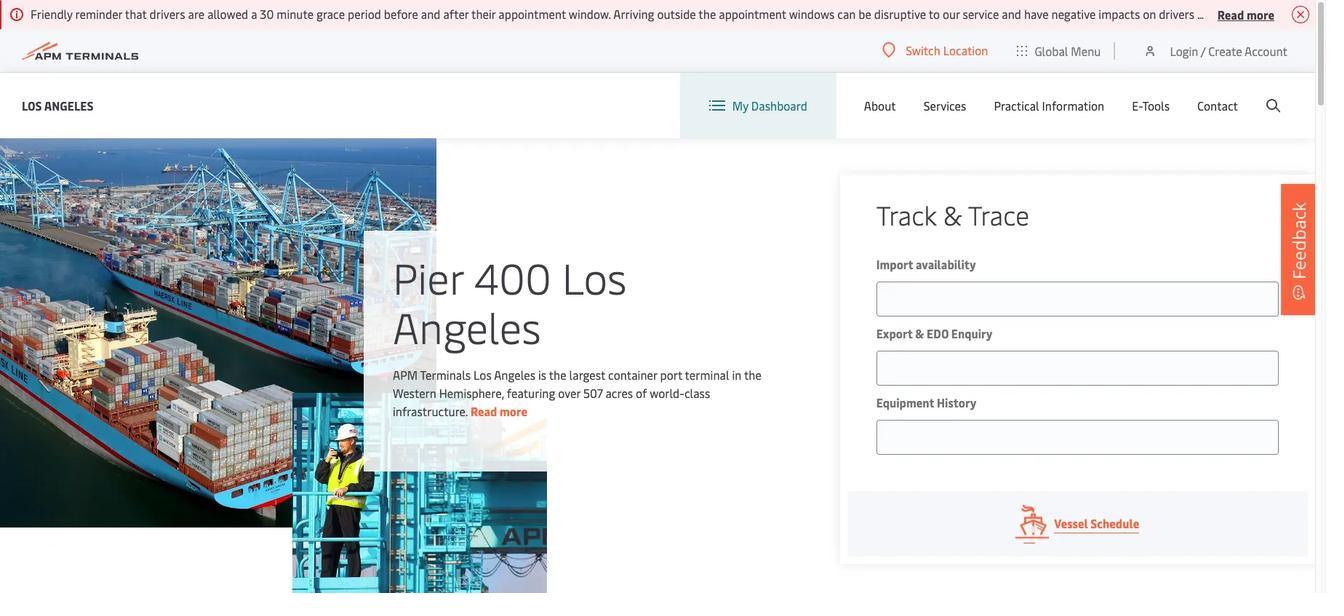 Task type: locate. For each thing, give the bounding box(es) containing it.
1 horizontal spatial read more
[[1218, 6, 1275, 22]]

los inside pier 400 los angeles
[[562, 248, 627, 306]]

login / create account
[[1171, 43, 1288, 59]]

2 drivers from the left
[[1160, 6, 1195, 22]]

the
[[699, 6, 716, 22], [549, 367, 567, 383], [745, 367, 762, 383]]

more up account at the right
[[1247, 6, 1275, 22]]

los
[[22, 97, 42, 113], [562, 248, 627, 306], [474, 367, 492, 383]]

angeles inside pier 400 los angeles
[[393, 298, 541, 355]]

feedback button
[[1282, 184, 1318, 315]]

on right impacts
[[1144, 6, 1157, 22]]

1 horizontal spatial &
[[944, 197, 963, 232]]

terminals
[[420, 367, 471, 383]]

1 horizontal spatial appointment
[[719, 6, 787, 22]]

& for trace
[[944, 197, 963, 232]]

on
[[1144, 6, 1157, 22], [1256, 6, 1269, 22]]

tools
[[1143, 98, 1170, 114]]

availability
[[916, 256, 976, 272]]

appointment left windows
[[719, 6, 787, 22]]

edo
[[927, 325, 949, 341]]

los angeles link
[[22, 96, 94, 115]]

los for pier 400 los angeles
[[562, 248, 627, 306]]

arrive
[[1223, 6, 1253, 22]]

0 horizontal spatial read
[[471, 403, 497, 419]]

1 vertical spatial more
[[500, 403, 528, 419]]

0 horizontal spatial read more
[[471, 403, 528, 419]]

drivers left the who
[[1160, 6, 1195, 22]]

more for read more button
[[1247, 6, 1275, 22]]

0 vertical spatial more
[[1247, 6, 1275, 22]]

drivers left are
[[150, 6, 185, 22]]

2 horizontal spatial los
[[562, 248, 627, 306]]

read down hemisphere, at the bottom left
[[471, 403, 497, 419]]

and left after
[[421, 6, 441, 22]]

and left "have"
[[1002, 6, 1022, 22]]

1 vertical spatial angeles
[[393, 298, 541, 355]]

the right in
[[745, 367, 762, 383]]

read for read more button
[[1218, 6, 1245, 22]]

a
[[251, 6, 257, 22]]

/
[[1201, 43, 1206, 59]]

infrastructure.
[[393, 403, 468, 419]]

0 horizontal spatial on
[[1144, 6, 1157, 22]]

my
[[733, 98, 749, 114]]

port
[[660, 367, 683, 383]]

their
[[472, 6, 496, 22]]

&
[[944, 197, 963, 232], [916, 325, 925, 341]]

contact
[[1198, 98, 1239, 114]]

1 vertical spatial los
[[562, 248, 627, 306]]

0 horizontal spatial and
[[421, 6, 441, 22]]

1 horizontal spatial los
[[474, 367, 492, 383]]

0 vertical spatial los
[[22, 97, 42, 113]]

my dashboard button
[[709, 73, 808, 138]]

los angeles pier 400 image
[[0, 138, 437, 528]]

the right outside
[[699, 6, 716, 22]]

track & trace
[[877, 197, 1030, 232]]

0 horizontal spatial appointment
[[499, 6, 566, 22]]

container
[[609, 367, 658, 383]]

in
[[733, 367, 742, 383]]

0 vertical spatial read more
[[1218, 6, 1275, 22]]

1 vertical spatial read more
[[471, 403, 528, 419]]

los inside apm terminals los angeles is the largest container port terminal in the western hemisphere, featuring over 507 acres of world-class infrastructure.
[[474, 367, 492, 383]]

e-tools button
[[1133, 73, 1170, 138]]

0 horizontal spatial more
[[500, 403, 528, 419]]

0 horizontal spatial the
[[549, 367, 567, 383]]

read more for read more button
[[1218, 6, 1275, 22]]

allowed
[[208, 6, 248, 22]]

angeles inside apm terminals los angeles is the largest container port terminal in the western hemisphere, featuring over 507 acres of world-class infrastructure.
[[494, 367, 536, 383]]

information
[[1043, 98, 1105, 114]]

0 horizontal spatial drivers
[[150, 6, 185, 22]]

impacts
[[1099, 6, 1141, 22]]

the right is
[[549, 367, 567, 383]]

1 horizontal spatial the
[[699, 6, 716, 22]]

global menu button
[[1003, 29, 1116, 72]]

class
[[685, 385, 711, 401]]

more
[[1247, 6, 1275, 22], [500, 403, 528, 419]]

1 horizontal spatial more
[[1247, 6, 1275, 22]]

outside
[[658, 6, 696, 22]]

login / create account link
[[1144, 29, 1288, 72]]

export
[[877, 325, 913, 341]]

1 horizontal spatial drivers
[[1160, 6, 1195, 22]]

vessel
[[1055, 515, 1089, 531]]

login
[[1171, 43, 1199, 59]]

have
[[1025, 6, 1049, 22]]

read
[[1218, 6, 1245, 22], [471, 403, 497, 419]]

0 vertical spatial &
[[944, 197, 963, 232]]

global
[[1035, 43, 1069, 59]]

appointment
[[499, 6, 566, 22], [719, 6, 787, 22]]

apm terminals los angeles is the largest container port terminal in the western hemisphere, featuring over 507 acres of world-class infrastructure.
[[393, 367, 762, 419]]

angeles
[[44, 97, 94, 113], [393, 298, 541, 355], [494, 367, 536, 383]]

1 vertical spatial &
[[916, 325, 925, 341]]

read more up login / create account
[[1218, 6, 1275, 22]]

& left edo
[[916, 325, 925, 341]]

read inside button
[[1218, 6, 1245, 22]]

more down featuring
[[500, 403, 528, 419]]

services button
[[924, 73, 967, 138]]

practical information
[[994, 98, 1105, 114]]

los angeles
[[22, 97, 94, 113]]

1 vertical spatial read
[[471, 403, 497, 419]]

before
[[384, 6, 418, 22]]

1 appointment from the left
[[499, 6, 566, 22]]

appointment right their
[[499, 6, 566, 22]]

service
[[963, 6, 1000, 22]]

be
[[859, 6, 872, 22]]

1 drivers from the left
[[150, 6, 185, 22]]

disruptive
[[875, 6, 927, 22]]

read more down hemisphere, at the bottom left
[[471, 403, 528, 419]]

2 vertical spatial los
[[474, 367, 492, 383]]

equipment
[[877, 394, 935, 410]]

0 vertical spatial angeles
[[44, 97, 94, 113]]

close alert image
[[1293, 6, 1310, 23]]

angeles inside "link"
[[44, 97, 94, 113]]

1 horizontal spatial and
[[1002, 6, 1022, 22]]

2 vertical spatial angeles
[[494, 367, 536, 383]]

0 horizontal spatial los
[[22, 97, 42, 113]]

1 horizontal spatial read
[[1218, 6, 1245, 22]]

more inside button
[[1247, 6, 1275, 22]]

on left time.
[[1256, 6, 1269, 22]]

& left trace
[[944, 197, 963, 232]]

of
[[636, 385, 647, 401]]

1 on from the left
[[1144, 6, 1157, 22]]

drive
[[1300, 6, 1327, 22]]

trace
[[969, 197, 1030, 232]]

0 vertical spatial read
[[1218, 6, 1245, 22]]

and
[[421, 6, 441, 22], [1002, 6, 1022, 22]]

read up login / create account
[[1218, 6, 1245, 22]]

1 horizontal spatial on
[[1256, 6, 1269, 22]]

read more
[[1218, 6, 1275, 22], [471, 403, 528, 419]]

0 horizontal spatial &
[[916, 325, 925, 341]]



Task type: describe. For each thing, give the bounding box(es) containing it.
2 and from the left
[[1002, 6, 1022, 22]]

windows
[[789, 6, 835, 22]]

featuring
[[507, 385, 556, 401]]

terminal
[[685, 367, 730, 383]]

about button
[[865, 73, 896, 138]]

period
[[348, 6, 381, 22]]

la secondary image
[[293, 393, 548, 593]]

switch location
[[906, 42, 989, 58]]

window.
[[569, 6, 611, 22]]

vessel schedule link
[[848, 491, 1309, 557]]

400
[[474, 248, 552, 306]]

friendly
[[31, 6, 73, 22]]

los inside "link"
[[22, 97, 42, 113]]

account
[[1245, 43, 1288, 59]]

largest
[[570, 367, 606, 383]]

2 appointment from the left
[[719, 6, 787, 22]]

e-tools
[[1133, 98, 1170, 114]]

location
[[944, 42, 989, 58]]

hemisphere,
[[439, 385, 504, 401]]

read more link
[[471, 403, 528, 419]]

after
[[444, 6, 469, 22]]

about
[[865, 98, 896, 114]]

import
[[877, 256, 914, 272]]

dashboard
[[752, 98, 808, 114]]

that
[[125, 6, 147, 22]]

switch
[[906, 42, 941, 58]]

pier 400 los angeles
[[393, 248, 627, 355]]

services
[[924, 98, 967, 114]]

history
[[937, 394, 977, 410]]

reminder
[[75, 6, 122, 22]]

enquiry
[[952, 325, 993, 341]]

schedule
[[1091, 515, 1140, 531]]

vessel schedule
[[1055, 515, 1140, 531]]

pier
[[393, 248, 464, 306]]

world-
[[650, 385, 685, 401]]

who
[[1198, 6, 1220, 22]]

are
[[188, 6, 205, 22]]

minute
[[277, 6, 314, 22]]

30
[[260, 6, 274, 22]]

our
[[943, 6, 960, 22]]

equipment history
[[877, 394, 977, 410]]

friendly reminder that drivers are allowed a 30 minute grace period before and after their appointment window. arriving outside the appointment windows can be disruptive to our service and have negative impacts on drivers who arrive on time. drive
[[31, 6, 1327, 22]]

menu
[[1072, 43, 1101, 59]]

2 on from the left
[[1256, 6, 1269, 22]]

negative
[[1052, 6, 1096, 22]]

acres
[[606, 385, 633, 401]]

feedback
[[1288, 202, 1312, 279]]

can
[[838, 6, 856, 22]]

my dashboard
[[733, 98, 808, 114]]

time.
[[1271, 6, 1297, 22]]

export & edo enquiry
[[877, 325, 993, 341]]

& for edo
[[916, 325, 925, 341]]

to
[[929, 6, 940, 22]]

read more button
[[1218, 5, 1275, 23]]

western
[[393, 385, 437, 401]]

over
[[558, 385, 581, 401]]

507
[[584, 385, 603, 401]]

import availability
[[877, 256, 976, 272]]

global menu
[[1035, 43, 1101, 59]]

2 horizontal spatial the
[[745, 367, 762, 383]]

more for read more link
[[500, 403, 528, 419]]

create
[[1209, 43, 1243, 59]]

los for apm terminals los angeles is the largest container port terminal in the western hemisphere, featuring over 507 acres of world-class infrastructure.
[[474, 367, 492, 383]]

arriving
[[614, 6, 655, 22]]

grace
[[317, 6, 345, 22]]

e-
[[1133, 98, 1143, 114]]

angeles for apm
[[494, 367, 536, 383]]

switch location button
[[883, 42, 989, 58]]

read for read more link
[[471, 403, 497, 419]]

read more for read more link
[[471, 403, 528, 419]]

track
[[877, 197, 937, 232]]

apm
[[393, 367, 418, 383]]

is
[[539, 367, 547, 383]]

contact button
[[1198, 73, 1239, 138]]

practical information button
[[994, 73, 1105, 138]]

1 and from the left
[[421, 6, 441, 22]]

angeles for pier
[[393, 298, 541, 355]]



Task type: vqa. For each thing, say whether or not it's contained in the screenshot.
Container
yes



